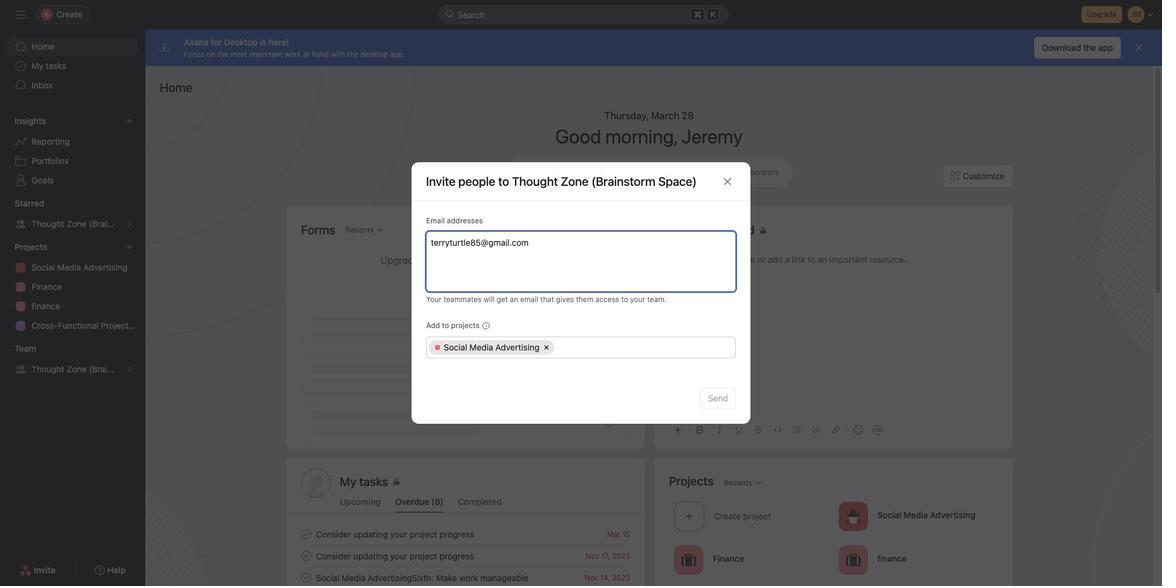 Task type: vqa. For each thing, say whether or not it's contained in the screenshot.
Dismiss icon
yes



Task type: locate. For each thing, give the bounding box(es) containing it.
code image
[[774, 426, 782, 434]]

more information image
[[482, 322, 490, 329]]

cell
[[429, 340, 555, 355]]

1 mark complete image from the top
[[299, 549, 313, 563]]

add profile photo image
[[301, 469, 330, 498]]

0 vertical spatial mark complete image
[[299, 549, 313, 563]]

0 vertical spatial mark complete checkbox
[[299, 527, 313, 541]]

0 horizontal spatial briefcase image
[[682, 553, 696, 567]]

1 mark complete checkbox from the top
[[299, 527, 313, 541]]

row
[[427, 337, 736, 358]]

list item
[[669, 498, 834, 535], [287, 523, 645, 545], [287, 545, 645, 567], [287, 567, 645, 586]]

close this dialog image
[[723, 177, 733, 186]]

starred element
[[0, 193, 145, 236]]

prominent image
[[446, 10, 455, 19]]

1 vertical spatial mark complete checkbox
[[299, 570, 313, 585]]

name@gmail.com, name@gmail.com, … text field
[[431, 235, 730, 250]]

1 vertical spatial mark complete image
[[299, 570, 313, 585]]

mark complete checkbox up mark complete option
[[299, 527, 313, 541]]

hide sidebar image
[[16, 10, 25, 19]]

teams element
[[0, 338, 145, 382]]

1 horizontal spatial briefcase image
[[846, 553, 861, 567]]

link image
[[832, 426, 840, 434]]

insights element
[[0, 110, 145, 193]]

Mark complete checkbox
[[299, 527, 313, 541], [299, 570, 313, 585]]

toolbar
[[669, 416, 998, 443]]

Mark complete checkbox
[[299, 549, 313, 563]]

mark complete image
[[299, 549, 313, 563], [299, 570, 313, 585]]

mark complete image down mark complete option
[[299, 570, 313, 585]]

bold image
[[697, 426, 704, 434]]

mark complete image down mark complete image
[[299, 549, 313, 563]]

briefcase image
[[682, 553, 696, 567], [846, 553, 861, 567]]

global element
[[0, 30, 145, 102]]

None text field
[[559, 340, 730, 355]]

dialog
[[412, 162, 751, 424]]

mark complete checkbox down mark complete option
[[299, 570, 313, 585]]



Task type: describe. For each thing, give the bounding box(es) containing it.
italics image
[[716, 426, 723, 434]]

2 mark complete image from the top
[[299, 570, 313, 585]]

projects element
[[0, 236, 145, 338]]

2 mark complete checkbox from the top
[[299, 570, 313, 585]]

bulleted list image
[[794, 426, 801, 434]]

dismiss image
[[1135, 43, 1145, 53]]

numbered list image
[[813, 426, 820, 434]]

at mention image
[[873, 425, 883, 435]]

2 briefcase image from the left
[[846, 553, 861, 567]]

underline image
[[735, 426, 743, 434]]

strikethrough image
[[755, 426, 762, 434]]

1 briefcase image from the left
[[682, 553, 696, 567]]

mark complete image
[[299, 527, 313, 541]]

bug image
[[846, 509, 861, 524]]



